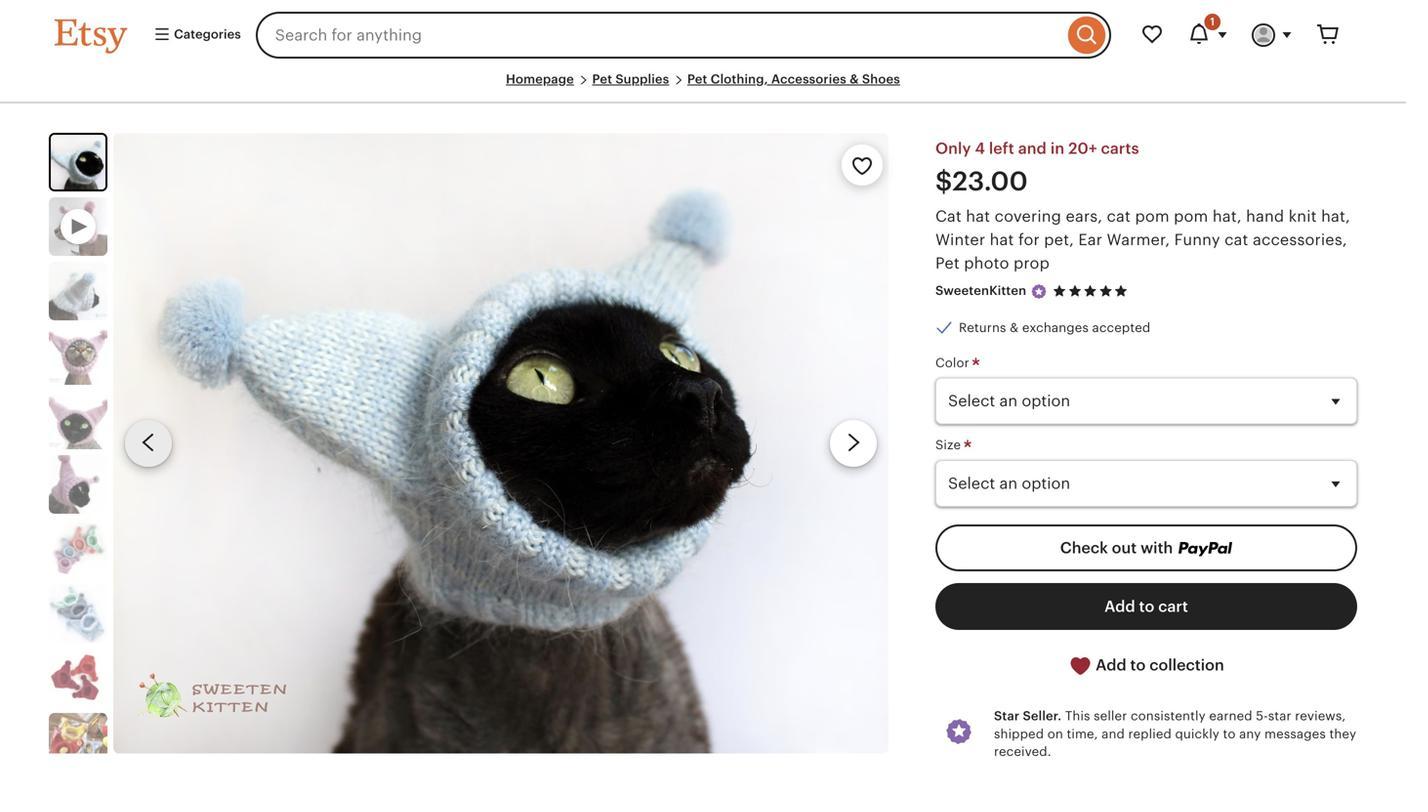 Task type: vqa. For each thing, say whether or not it's contained in the screenshot.
Pet corresponding to Pet Supplies
yes



Task type: locate. For each thing, give the bounding box(es) containing it.
pet inside сat hat covering ears, cat pom pom hat, hand knit hat, winter hat for pet, ear warmer, funny cat accessories, pet photo prop
[[936, 254, 960, 272]]

0 vertical spatial hat
[[967, 207, 991, 225]]

hat, right knit
[[1322, 207, 1351, 225]]

carts
[[1102, 140, 1140, 157]]

and inside only 4 left and in 20+ carts $23.00
[[1019, 140, 1047, 157]]

hat,
[[1213, 207, 1242, 225], [1322, 207, 1351, 225]]

2 horizontal spatial pet
[[936, 254, 960, 272]]

check out with
[[1061, 539, 1178, 557]]

0 vertical spatial &
[[850, 72, 859, 86]]

none search field inside categories banner
[[256, 12, 1112, 59]]

menu bar
[[55, 70, 1352, 104]]

add
[[1105, 598, 1136, 615], [1096, 656, 1127, 674]]

1 vertical spatial to
[[1131, 656, 1146, 674]]

0 horizontal spatial and
[[1019, 140, 1047, 157]]

&
[[850, 72, 859, 86], [1010, 320, 1019, 335]]

any
[[1240, 727, 1262, 741]]

accepted
[[1093, 320, 1151, 335]]

star_seller image
[[1031, 283, 1048, 300]]

and down seller at the bottom right of page
[[1102, 727, 1126, 741]]

pet supplies
[[593, 72, 670, 86]]

1 vertical spatial hat
[[990, 231, 1015, 248]]

check out with button
[[936, 525, 1358, 571]]

pet,
[[1045, 231, 1075, 248]]

20+
[[1069, 140, 1098, 157]]

pet
[[593, 72, 613, 86], [688, 72, 708, 86], [936, 254, 960, 272]]

pet down winter
[[936, 254, 960, 272]]

reviews,
[[1296, 709, 1347, 724]]

pet left clothing,
[[688, 72, 708, 86]]

to left cart
[[1140, 598, 1155, 615]]

hat left for
[[990, 231, 1015, 248]]

0 horizontal spatial &
[[850, 72, 859, 86]]

4
[[976, 140, 986, 157]]

1 vertical spatial cat
[[1225, 231, 1249, 248]]

winter
[[936, 231, 986, 248]]

Search for anything text field
[[256, 12, 1064, 59]]

pet left supplies
[[593, 72, 613, 86]]

pom up "warmer,"
[[1136, 207, 1170, 225]]

out
[[1113, 539, 1137, 557]]

0 vertical spatial cat
[[1108, 207, 1131, 225]]

сat hat covering ears cat pom pom hat hand knit hat winter image 1 image
[[113, 133, 889, 754], [51, 135, 106, 190]]

1 vertical spatial add
[[1096, 656, 1127, 674]]

cat
[[1108, 207, 1131, 225], [1225, 231, 1249, 248]]

1 horizontal spatial сat hat covering ears cat pom pom hat hand knit hat winter image 1 image
[[113, 133, 889, 754]]

accessories,
[[1253, 231, 1348, 248]]

1 horizontal spatial pom
[[1175, 207, 1209, 225]]

and left the in
[[1019, 140, 1047, 157]]

1 horizontal spatial and
[[1102, 727, 1126, 741]]

сat hat covering ears cat pom pom hat hand knit hat winter image 3 image
[[49, 327, 107, 385]]

knit
[[1289, 207, 1318, 225]]

size
[[936, 438, 965, 453]]

сat hat covering ears cat pom pom hat hand knit hat winter image 5 image
[[49, 455, 107, 514]]

accessories
[[772, 72, 847, 86]]

with
[[1141, 539, 1174, 557]]

0 vertical spatial add
[[1105, 598, 1136, 615]]

1 horizontal spatial cat
[[1225, 231, 1249, 248]]

1 horizontal spatial &
[[1010, 320, 1019, 335]]

1 horizontal spatial hat,
[[1322, 207, 1351, 225]]

1 vertical spatial &
[[1010, 320, 1019, 335]]

this seller consistently earned 5-star reviews, shipped on time, and replied quickly to any messages they received.
[[995, 709, 1357, 759]]

clothing,
[[711, 72, 769, 86]]

cat up "warmer,"
[[1108, 207, 1131, 225]]

color
[[936, 356, 973, 370]]

left
[[990, 140, 1015, 157]]

& left shoes
[[850, 72, 859, 86]]

hat, up the funny
[[1213, 207, 1242, 225]]

to left collection at right
[[1131, 656, 1146, 674]]

quickly
[[1176, 727, 1220, 741]]

2 hat, from the left
[[1322, 207, 1351, 225]]

add up seller at the bottom right of page
[[1096, 656, 1127, 674]]

categories button
[[139, 18, 250, 53]]

0 horizontal spatial pom
[[1136, 207, 1170, 225]]

seller.
[[1023, 709, 1062, 724]]

5-
[[1257, 709, 1269, 724]]

0 horizontal spatial hat,
[[1213, 207, 1242, 225]]

sweetenkitten
[[936, 284, 1027, 298]]

add to collection
[[1093, 656, 1225, 674]]

returns
[[959, 320, 1007, 335]]

in
[[1051, 140, 1065, 157]]

add to collection button
[[936, 642, 1358, 690]]

warmer,
[[1107, 231, 1171, 248]]

replied
[[1129, 727, 1172, 741]]

returns & exchanges accepted
[[959, 320, 1151, 335]]

None search field
[[256, 12, 1112, 59]]

covering
[[995, 207, 1062, 225]]

сat hat covering ears cat pom pom hat hand knit hat winter image 9 image
[[49, 713, 107, 772]]

0 vertical spatial and
[[1019, 140, 1047, 157]]

0 horizontal spatial pet
[[593, 72, 613, 86]]

pom
[[1136, 207, 1170, 225], [1175, 207, 1209, 225]]

& right returns
[[1010, 320, 1019, 335]]

to down earned
[[1224, 727, 1236, 741]]

0 vertical spatial to
[[1140, 598, 1155, 615]]

0 horizontal spatial сat hat covering ears cat pom pom hat hand knit hat winter image 1 image
[[51, 135, 106, 190]]

hat
[[967, 207, 991, 225], [990, 231, 1015, 248]]

and inside the this seller consistently earned 5-star reviews, shipped on time, and replied quickly to any messages they received.
[[1102, 727, 1126, 741]]

1 button
[[1176, 12, 1241, 59]]

cart
[[1159, 598, 1189, 615]]

cat down hand
[[1225, 231, 1249, 248]]

exchanges
[[1023, 320, 1089, 335]]

collection
[[1150, 656, 1225, 674]]

1 horizontal spatial pet
[[688, 72, 708, 86]]

pom up the funny
[[1175, 207, 1209, 225]]

shoes
[[863, 72, 901, 86]]

menu bar containing homepage
[[55, 70, 1352, 104]]

1 vertical spatial and
[[1102, 727, 1126, 741]]

categories banner
[[20, 0, 1387, 70]]

pet for pet supplies
[[593, 72, 613, 86]]

hat up winter
[[967, 207, 991, 225]]

to for cart
[[1140, 598, 1155, 615]]

add left cart
[[1105, 598, 1136, 615]]

to
[[1140, 598, 1155, 615], [1131, 656, 1146, 674], [1224, 727, 1236, 741]]

add to cart button
[[936, 583, 1358, 630]]

and
[[1019, 140, 1047, 157], [1102, 727, 1126, 741]]

0 horizontal spatial cat
[[1108, 207, 1131, 225]]

consistently
[[1131, 709, 1206, 724]]

2 vertical spatial to
[[1224, 727, 1236, 741]]



Task type: describe. For each thing, give the bounding box(es) containing it.
pet clothing, accessories & shoes link
[[688, 72, 901, 86]]

star
[[995, 709, 1020, 724]]

сat hat covering ears cat pom pom hat hand knit hat winter image 2 image
[[49, 262, 107, 321]]

ear
[[1079, 231, 1103, 248]]

to for collection
[[1131, 656, 1146, 674]]

2 pom from the left
[[1175, 207, 1209, 225]]

check
[[1061, 539, 1109, 557]]

star seller.
[[995, 709, 1062, 724]]

on
[[1048, 727, 1064, 741]]

сat
[[936, 207, 962, 225]]

сat hat covering ears, cat pom pom hat, hand knit hat, winter hat for pet, ear warmer, funny cat accessories, pet photo prop
[[936, 207, 1351, 272]]

сat hat covering ears cat pom pom hat hand knit hat winter image 4 image
[[49, 391, 107, 450]]

seller
[[1094, 709, 1128, 724]]

ears,
[[1066, 207, 1103, 225]]

1 pom from the left
[[1136, 207, 1170, 225]]

this
[[1066, 709, 1091, 724]]

prop
[[1014, 254, 1050, 272]]

сat hat covering ears cat pom pom hat hand knit hat winter image 7 image
[[49, 584, 107, 643]]

supplies
[[616, 72, 670, 86]]

1
[[1211, 16, 1215, 28]]

& inside menu bar
[[850, 72, 859, 86]]

photo
[[965, 254, 1010, 272]]

funny
[[1175, 231, 1221, 248]]

$23.00
[[936, 166, 1029, 197]]

add for add to collection
[[1096, 656, 1127, 674]]

only
[[936, 140, 972, 157]]

homepage
[[506, 72, 574, 86]]

shipped
[[995, 727, 1045, 741]]

star
[[1269, 709, 1292, 724]]

homepage link
[[506, 72, 574, 86]]

pet for pet clothing, accessories & shoes
[[688, 72, 708, 86]]

add for add to cart
[[1105, 598, 1136, 615]]

1 hat, from the left
[[1213, 207, 1242, 225]]

earned
[[1210, 709, 1253, 724]]

сat hat covering ears cat pom pom hat hand knit hat winter image 6 image
[[49, 520, 107, 579]]

they
[[1330, 727, 1357, 741]]

hand
[[1247, 207, 1285, 225]]

received.
[[995, 745, 1052, 759]]

pet supplies link
[[593, 72, 670, 86]]

messages
[[1265, 727, 1327, 741]]

add to cart
[[1105, 598, 1189, 615]]

sweetenkitten link
[[936, 284, 1027, 298]]

for
[[1019, 231, 1040, 248]]

to inside the this seller consistently earned 5-star reviews, shipped on time, and replied quickly to any messages they received.
[[1224, 727, 1236, 741]]

pet clothing, accessories & shoes
[[688, 72, 901, 86]]

categories
[[171, 27, 241, 41]]

сat hat covering ears cat pom pom hat hand knit hat winter image 8 image
[[49, 649, 107, 708]]

time,
[[1067, 727, 1099, 741]]

only 4 left and in 20+ carts $23.00
[[936, 140, 1140, 197]]



